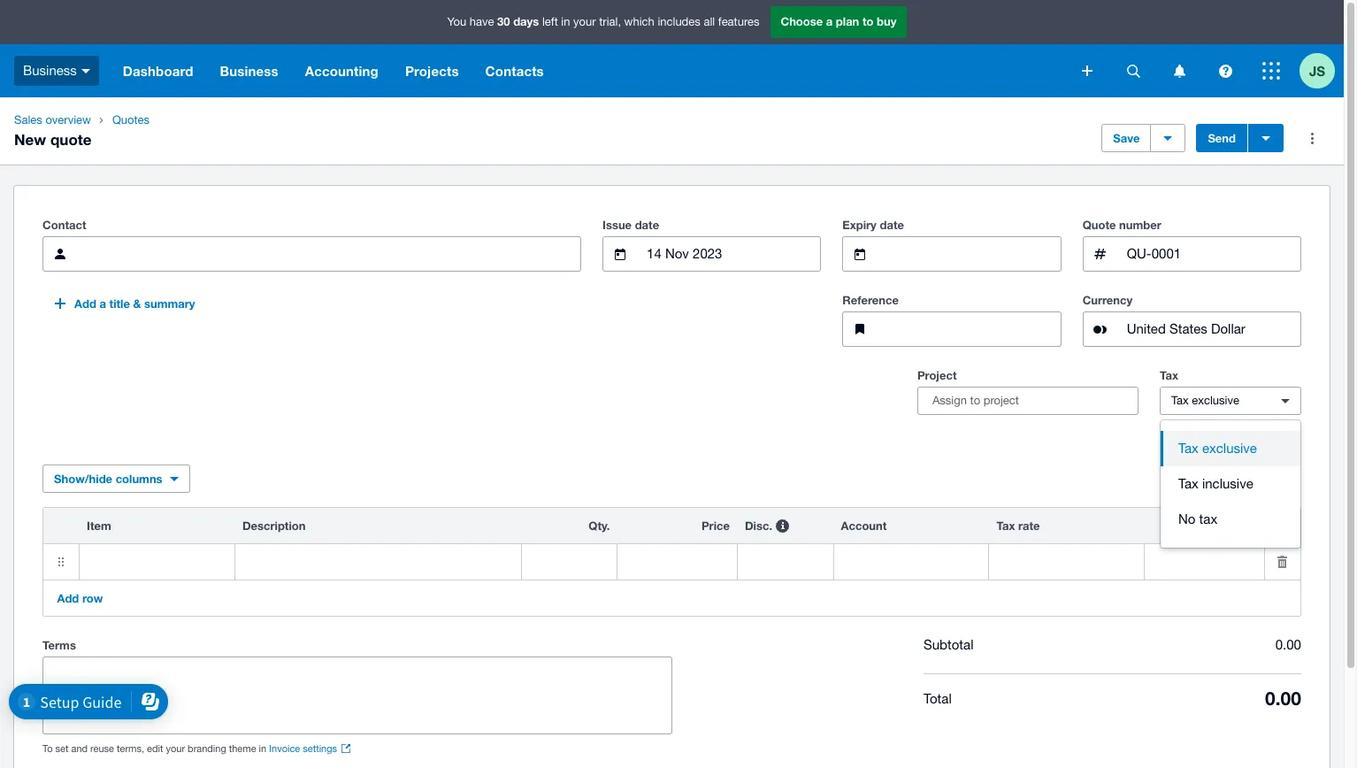 Task type: vqa. For each thing, say whether or not it's contained in the screenshot.
You cannot delete/archive system accounts. icon
no



Task type: describe. For each thing, give the bounding box(es) containing it.
quote
[[50, 130, 92, 149]]

Currency field
[[1126, 312, 1301, 346]]

a for choose
[[827, 14, 833, 29]]

which
[[625, 15, 655, 29]]

show/hide columns button
[[43, 465, 190, 493]]

Price field
[[618, 544, 737, 580]]

remove row image
[[1266, 544, 1301, 580]]

no tax button
[[1161, 502, 1301, 537]]

a for add
[[100, 297, 106, 311]]

save button
[[1102, 124, 1152, 152]]

Project field
[[919, 386, 1138, 416]]

edit
[[147, 744, 163, 754]]

left
[[543, 15, 558, 29]]

date for expiry date
[[880, 218, 905, 232]]

show/hide
[[54, 472, 112, 486]]

and
[[71, 744, 88, 754]]

accounting
[[305, 63, 379, 79]]

buy
[[877, 14, 897, 29]]

30
[[498, 14, 510, 29]]

you
[[447, 15, 467, 29]]

you have 30 days left in your trial, which includes all features
[[447, 14, 760, 29]]

tax inclusive
[[1179, 476, 1254, 491]]

amount
[[1215, 519, 1258, 533]]

overview
[[45, 113, 91, 127]]

Expiry date field
[[885, 237, 1061, 271]]

accounting button
[[292, 44, 392, 97]]

trial,
[[599, 15, 621, 29]]

have
[[470, 15, 494, 29]]

days
[[514, 14, 539, 29]]

projects button
[[392, 44, 472, 97]]

tax down currency field
[[1160, 368, 1179, 382]]

quotes
[[112, 113, 150, 127]]

price
[[702, 519, 730, 533]]

overflow menu image
[[1295, 120, 1330, 156]]

terms
[[43, 638, 76, 652]]

your for reuse
[[166, 744, 185, 754]]

show/hide columns
[[54, 472, 163, 486]]

Amount field
[[1146, 544, 1265, 580]]

contact
[[43, 218, 86, 232]]

total
[[924, 691, 952, 706]]

choose
[[781, 14, 823, 29]]

description
[[242, 519, 306, 533]]

quote number
[[1083, 218, 1162, 232]]

choose a plan to buy
[[781, 14, 897, 29]]

send
[[1209, 131, 1237, 145]]

banner containing js
[[0, 0, 1345, 97]]

tax exclusive for tax exclusive button
[[1179, 441, 1258, 456]]

set
[[55, 744, 69, 754]]

dashboard
[[123, 63, 193, 79]]

item
[[87, 519, 111, 533]]

Qty. field
[[522, 544, 617, 580]]

to set and reuse terms, edit your branding theme in invoice settings
[[43, 744, 337, 754]]

list box containing tax exclusive
[[1161, 420, 1301, 548]]

save
[[1114, 131, 1140, 145]]

business inside navigation
[[220, 63, 279, 79]]

sales
[[14, 113, 42, 127]]

in inside the you have 30 days left in your trial, which includes all features
[[561, 15, 570, 29]]

qty.
[[589, 519, 610, 533]]

features
[[719, 15, 760, 29]]

tax inside line items element
[[997, 519, 1016, 533]]

disc.
[[745, 519, 773, 533]]

branding
[[188, 744, 226, 754]]

dashboard link
[[110, 44, 207, 97]]

Terms text field
[[43, 658, 671, 734]]

to
[[43, 744, 53, 754]]



Task type: locate. For each thing, give the bounding box(es) containing it.
1 horizontal spatial in
[[561, 15, 570, 29]]

expiry
[[843, 218, 877, 232]]

a left title
[[100, 297, 106, 311]]

1 vertical spatial in
[[259, 744, 267, 754]]

0 horizontal spatial a
[[100, 297, 106, 311]]

business
[[23, 63, 77, 78], [220, 63, 279, 79]]

no tax
[[1179, 512, 1218, 527]]

title
[[109, 297, 130, 311]]

Reference text field
[[885, 312, 1061, 346]]

0.00 for subtotal
[[1276, 637, 1302, 652]]

new quote
[[14, 130, 92, 149]]

issue date
[[603, 218, 660, 232]]

list box
[[1161, 420, 1301, 548]]

Issue date field
[[645, 237, 821, 271]]

1 vertical spatial add
[[58, 591, 80, 605]]

0 horizontal spatial business
[[23, 63, 77, 78]]

tax for tax exclusive button
[[1179, 441, 1199, 456]]

1 vertical spatial exclusive
[[1203, 441, 1258, 456]]

account
[[841, 519, 887, 533]]

2 business button from the left
[[207, 44, 292, 97]]

navigation containing dashboard
[[110, 44, 1070, 97]]

1 horizontal spatial your
[[574, 15, 596, 29]]

0 vertical spatial in
[[561, 15, 570, 29]]

exclusive inside popup button
[[1193, 394, 1240, 407]]

tax up tax exclusive button
[[1172, 394, 1189, 407]]

1 horizontal spatial business
[[220, 63, 279, 79]]

add a title & summary
[[74, 297, 195, 311]]

add a title & summary button
[[43, 289, 206, 318]]

in right theme
[[259, 744, 267, 754]]

tax exclusive
[[1172, 394, 1240, 407], [1179, 441, 1258, 456]]

add inside line items element
[[58, 591, 80, 605]]

navigation
[[110, 44, 1070, 97]]

rate
[[1019, 519, 1041, 533]]

0 vertical spatial your
[[574, 15, 596, 29]]

project
[[918, 368, 957, 382]]

your inside the you have 30 days left in your trial, which includes all features
[[574, 15, 596, 29]]

contacts button
[[472, 44, 557, 97]]

tax exclusive button
[[1160, 387, 1302, 415]]

plan
[[836, 14, 860, 29]]

&
[[133, 297, 141, 311]]

add left title
[[74, 297, 96, 311]]

currency
[[1083, 293, 1133, 307]]

send button
[[1197, 124, 1248, 152]]

issue
[[603, 218, 632, 232]]

1 horizontal spatial date
[[880, 218, 905, 232]]

0 vertical spatial tax exclusive
[[1172, 394, 1240, 407]]

invoice settings link
[[269, 742, 351, 756]]

inclusive
[[1203, 476, 1254, 491]]

0 horizontal spatial your
[[166, 744, 185, 754]]

sales overview link
[[7, 112, 98, 129]]

tax up tax inclusive
[[1179, 441, 1199, 456]]

1 horizontal spatial a
[[827, 14, 833, 29]]

1 date from the left
[[635, 218, 660, 232]]

tax exclusive up tax exclusive button
[[1172, 394, 1240, 407]]

tax exclusive inside popup button
[[1172, 394, 1240, 407]]

invoice
[[269, 744, 300, 754]]

expiry date
[[843, 218, 905, 232]]

your for days
[[574, 15, 596, 29]]

js
[[1310, 62, 1326, 78]]

1 vertical spatial tax exclusive
[[1179, 441, 1258, 456]]

0 horizontal spatial business button
[[0, 44, 110, 97]]

contacts
[[486, 63, 544, 79]]

0 vertical spatial add
[[74, 297, 96, 311]]

tax up the no
[[1179, 476, 1199, 491]]

in right left
[[561, 15, 570, 29]]

tax inclusive button
[[1161, 466, 1301, 502]]

tax exclusive up tax inclusive
[[1179, 441, 1258, 456]]

reuse
[[90, 744, 114, 754]]

Description text field
[[235, 544, 521, 580]]

exclusive
[[1193, 394, 1240, 407], [1203, 441, 1258, 456]]

add row button
[[47, 584, 114, 613]]

Tax rate field
[[990, 544, 1145, 580]]

business button
[[0, 44, 110, 97], [207, 44, 292, 97]]

tax exclusive button
[[1161, 431, 1301, 466]]

no
[[1179, 512, 1196, 527]]

add for add row
[[58, 591, 80, 605]]

line items element
[[43, 507, 1302, 617]]

tax
[[1200, 512, 1218, 527]]

exclusive for tax exclusive popup button
[[1193, 394, 1240, 407]]

banner
[[0, 0, 1345, 97]]

1 vertical spatial your
[[166, 744, 185, 754]]

tax inside button
[[1179, 476, 1199, 491]]

0.00 for total
[[1266, 688, 1302, 710]]

sales overview
[[14, 113, 91, 127]]

in
[[561, 15, 570, 29], [259, 744, 267, 754]]

subtotal
[[924, 637, 974, 652]]

tax inside popup button
[[1172, 394, 1189, 407]]

1 horizontal spatial business button
[[207, 44, 292, 97]]

quotes link
[[105, 112, 157, 129]]

exclusive up tax exclusive button
[[1193, 394, 1240, 407]]

tax for 'tax inclusive' button
[[1179, 476, 1199, 491]]

your right the edit
[[166, 744, 185, 754]]

projects
[[405, 63, 459, 79]]

date
[[635, 218, 660, 232], [880, 218, 905, 232]]

add for add a title & summary
[[74, 297, 96, 311]]

exclusive up inclusive
[[1203, 441, 1258, 456]]

0 vertical spatial 0.00
[[1276, 637, 1302, 652]]

Account field
[[834, 544, 989, 580]]

Contact field
[[85, 237, 581, 271]]

svg image
[[1263, 62, 1281, 80], [1127, 64, 1140, 77], [1174, 64, 1186, 77], [1083, 65, 1093, 76], [81, 69, 90, 73]]

date for issue date
[[635, 218, 660, 232]]

drag handle image
[[43, 544, 79, 580]]

exclusive for tax exclusive button
[[1203, 441, 1258, 456]]

columns
[[116, 472, 163, 486]]

exclusive inside button
[[1203, 441, 1258, 456]]

tax left rate in the right of the page
[[997, 519, 1016, 533]]

tax exclusive for tax exclusive popup button
[[1172, 394, 1240, 407]]

reference
[[843, 293, 899, 307]]

0 vertical spatial exclusive
[[1193, 394, 1240, 407]]

0 horizontal spatial in
[[259, 744, 267, 754]]

add
[[74, 297, 96, 311], [58, 591, 80, 605]]

tax rate
[[997, 519, 1041, 533]]

0 horizontal spatial date
[[635, 218, 660, 232]]

terms,
[[117, 744, 144, 754]]

0.00
[[1276, 637, 1302, 652], [1266, 688, 1302, 710]]

number
[[1120, 218, 1162, 232]]

your left trial,
[[574, 15, 596, 29]]

Quote number text field
[[1126, 237, 1301, 271]]

1 vertical spatial a
[[100, 297, 106, 311]]

all
[[704, 15, 715, 29]]

your
[[574, 15, 596, 29], [166, 744, 185, 754]]

add row
[[58, 591, 103, 605]]

date right expiry
[[880, 218, 905, 232]]

tax inside button
[[1179, 441, 1199, 456]]

2 date from the left
[[880, 218, 905, 232]]

row
[[83, 591, 103, 605]]

settings
[[303, 744, 337, 754]]

tax
[[1160, 368, 1179, 382], [1172, 394, 1189, 407], [1179, 441, 1199, 456], [1179, 476, 1199, 491], [997, 519, 1016, 533]]

new
[[14, 130, 46, 149]]

theme
[[229, 744, 256, 754]]

svg image
[[1219, 64, 1233, 77]]

includes
[[658, 15, 701, 29]]

add left row
[[58, 591, 80, 605]]

a left plan
[[827, 14, 833, 29]]

quote
[[1083, 218, 1117, 232]]

to
[[863, 14, 874, 29]]

date right issue
[[635, 218, 660, 232]]

a inside add a title & summary button
[[100, 297, 106, 311]]

summary
[[144, 297, 195, 311]]

1 business button from the left
[[0, 44, 110, 97]]

tax for tax exclusive popup button
[[1172, 394, 1189, 407]]

0 vertical spatial a
[[827, 14, 833, 29]]

1 vertical spatial 0.00
[[1266, 688, 1302, 710]]

group
[[1161, 420, 1301, 548]]

tax exclusive inside button
[[1179, 441, 1258, 456]]

Disc. field
[[738, 544, 833, 580]]

a
[[827, 14, 833, 29], [100, 297, 106, 311]]

Item field
[[80, 544, 235, 580]]

group containing tax exclusive
[[1161, 420, 1301, 548]]

js button
[[1300, 44, 1345, 97]]



